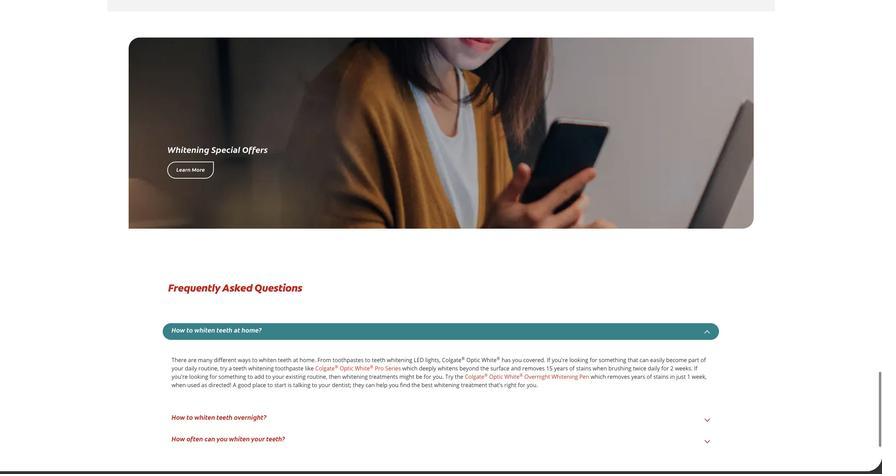 Task type: locate. For each thing, give the bounding box(es) containing it.
the right try
[[455, 373, 464, 381]]

0 vertical spatial you
[[513, 356, 522, 364]]

1 horizontal spatial optic
[[467, 356, 481, 364]]

whitening
[[387, 356, 413, 364], [248, 365, 274, 372], [342, 373, 368, 381], [434, 382, 460, 389]]

1 vertical spatial if
[[695, 365, 698, 372]]

1 horizontal spatial the
[[455, 373, 464, 381]]

your down there
[[172, 365, 184, 372]]

1 vertical spatial white
[[355, 365, 370, 372]]

1 vertical spatial removes
[[608, 373, 630, 381]]

how to whiten teeth overnight? button
[[172, 413, 267, 422]]

teeth down ways
[[233, 365, 247, 372]]

0 horizontal spatial which
[[403, 365, 418, 372]]

0 vertical spatial of
[[701, 356, 706, 364]]

2 horizontal spatial optic
[[490, 373, 503, 381]]

0 vertical spatial looking
[[570, 356, 589, 364]]

1 horizontal spatial when
[[593, 365, 607, 372]]

0 horizontal spatial the
[[412, 382, 420, 389]]

whitening
[[167, 144, 210, 155], [552, 373, 578, 381]]

1 vertical spatial routine,
[[307, 373, 328, 381]]

1 vertical spatial something
[[219, 373, 246, 381]]

1 horizontal spatial you
[[389, 382, 399, 389]]

whiten down the overnight?
[[229, 435, 250, 444]]

0 horizontal spatial you're
[[172, 373, 188, 381]]

if inside the "has you covered. if you're looking for something that can easily become part of your daily routine, try a teeth whitening toothpaste like"
[[547, 356, 551, 364]]

routine, down like at the left
[[307, 373, 328, 381]]

whitening inside the "has you covered. if you're looking for something that can easily become part of your daily routine, try a teeth whitening toothpaste like"
[[248, 365, 274, 372]]

0 horizontal spatial white
[[355, 365, 370, 372]]

a
[[233, 382, 237, 389]]

0 horizontal spatial you.
[[433, 373, 444, 381]]

when left used on the bottom left of page
[[172, 382, 186, 389]]

routine, inside the "has you covered. if you're looking for something that can easily become part of your daily routine, try a teeth whitening toothpaste like"
[[199, 365, 219, 372]]

can
[[640, 356, 649, 364], [366, 382, 375, 389], [205, 435, 215, 444]]

0 horizontal spatial stains
[[577, 365, 592, 372]]

how for how often can you whiten your teeth?
[[172, 435, 185, 444]]

stains
[[577, 365, 592, 372], [654, 373, 669, 381]]

removes down brushing
[[608, 373, 630, 381]]

often
[[187, 435, 203, 444]]

2 horizontal spatial of
[[701, 356, 706, 364]]

white inside the colgate ® optic white ® pro series
[[355, 365, 370, 372]]

your up start on the left
[[273, 373, 285, 381]]

0 horizontal spatial routine,
[[199, 365, 219, 372]]

you're up 15
[[552, 356, 568, 364]]

you up and at the bottom right
[[513, 356, 522, 364]]

woman smiling with mobile phone image
[[129, 37, 754, 229]]

can right they
[[366, 382, 375, 389]]

0 horizontal spatial of
[[570, 365, 575, 372]]

something down a
[[219, 373, 246, 381]]

1 vertical spatial of
[[570, 365, 575, 372]]

colgate inside colgate ® optic white ® overnight whitening pen
[[465, 373, 485, 381]]

1 horizontal spatial removes
[[608, 373, 630, 381]]

when left brushing
[[593, 365, 607, 372]]

to left add
[[248, 373, 253, 381]]

of down the easily
[[647, 373, 652, 381]]

stains left in
[[654, 373, 669, 381]]

to right talking
[[312, 382, 317, 389]]

1 vertical spatial you
[[389, 382, 399, 389]]

good
[[238, 382, 251, 389]]

optic up that's
[[490, 373, 503, 381]]

®
[[462, 356, 465, 362], [497, 356, 501, 362], [335, 364, 338, 370], [370, 364, 374, 370], [485, 372, 488, 378], [520, 372, 523, 378]]

how to whiten teeth at home? button
[[172, 326, 262, 335]]

when
[[593, 365, 607, 372], [172, 382, 186, 389]]

2 horizontal spatial colgate
[[465, 373, 485, 381]]

white up surface
[[482, 356, 497, 364]]

can up twice
[[640, 356, 649, 364]]

1 vertical spatial at
[[293, 356, 298, 364]]

1 how from the top
[[172, 326, 185, 335]]

3 how from the top
[[172, 435, 185, 444]]

you. left try
[[433, 373, 444, 381]]

colgate up the 'treatment'
[[465, 373, 485, 381]]

2 horizontal spatial white
[[505, 373, 520, 381]]

0 vertical spatial something
[[599, 356, 627, 364]]

when inside which removes years of stains in just 1 week, when used as directed! a good place to start is talking to your dentist; they can help you find the best whitening treatment that's right for you.
[[172, 382, 186, 389]]

0 horizontal spatial something
[[219, 373, 246, 381]]

teeth left home?
[[217, 326, 233, 335]]

beyond
[[460, 365, 479, 372]]

2 vertical spatial can
[[205, 435, 215, 444]]

years right 15
[[554, 365, 568, 372]]

0 vertical spatial removes
[[523, 365, 545, 372]]

0 vertical spatial stains
[[577, 365, 592, 372]]

2 vertical spatial how
[[172, 435, 185, 444]]

looking up pen
[[570, 356, 589, 364]]

2 vertical spatial white
[[505, 373, 520, 381]]

1 vertical spatial whitening
[[552, 373, 578, 381]]

at left home?
[[234, 326, 240, 335]]

0 horizontal spatial colgate
[[315, 365, 335, 372]]

teeth up pro
[[372, 356, 386, 364]]

whitening up add
[[248, 365, 274, 372]]

your inside the "has you covered. if you're looking for something that can easily become part of your daily routine, try a teeth whitening toothpaste like"
[[172, 365, 184, 372]]

whiten up often
[[195, 413, 215, 422]]

1 horizontal spatial daily
[[648, 365, 660, 372]]

colgate inside the colgate ® optic white ® pro series
[[315, 365, 335, 372]]

from
[[318, 356, 331, 364]]

1 vertical spatial when
[[172, 382, 186, 389]]

has you covered. if you're looking for something that can easily become part of your daily routine, try a teeth whitening toothpaste like
[[172, 356, 706, 372]]

2 how from the top
[[172, 413, 185, 422]]

white for pro series
[[355, 365, 370, 372]]

can inside which removes years of stains in just 1 week, when used as directed! a good place to start is talking to your dentist; they can help you find the best whitening treatment that's right for you.
[[366, 382, 375, 389]]

1 vertical spatial how
[[172, 413, 185, 422]]

1 vertical spatial can
[[366, 382, 375, 389]]

whitening down 15
[[552, 373, 578, 381]]

colgate for overnight whitening pen
[[465, 373, 485, 381]]

you're inside which deeply whitens beyond the surface and removes 15 years of stains when brushing twice daily for 2 weeks. if you're looking for something to add to your existing routine, then whitening treatments might be for you. try the
[[172, 373, 188, 381]]

0 vertical spatial you're
[[552, 356, 568, 364]]

1
[[688, 373, 691, 381]]

you down how to whiten teeth overnight? button
[[217, 435, 228, 444]]

1 daily from the left
[[185, 365, 197, 372]]

0 horizontal spatial years
[[554, 365, 568, 372]]

optic up beyond
[[467, 356, 481, 364]]

2 daily from the left
[[648, 365, 660, 372]]

be
[[416, 373, 423, 381]]

1 horizontal spatial of
[[647, 373, 652, 381]]

removes
[[523, 365, 545, 372], [608, 373, 630, 381]]

1 horizontal spatial white
[[482, 356, 497, 364]]

asked
[[222, 281, 253, 295]]

1 horizontal spatial if
[[695, 365, 698, 372]]

0 vertical spatial how
[[172, 326, 185, 335]]

1 vertical spatial years
[[632, 373, 646, 381]]

daily
[[185, 365, 197, 372], [648, 365, 660, 372]]

1 horizontal spatial you're
[[552, 356, 568, 364]]

2 horizontal spatial can
[[640, 356, 649, 364]]

can inside the "has you covered. if you're looking for something that can easily become part of your daily routine, try a teeth whitening toothpaste like"
[[640, 356, 649, 364]]

at up toothpaste
[[293, 356, 298, 364]]

your down then
[[319, 382, 331, 389]]

2 horizontal spatial the
[[481, 365, 489, 372]]

of
[[701, 356, 706, 364], [570, 365, 575, 372], [647, 373, 652, 381]]

daily inside which deeply whitens beyond the surface and removes 15 years of stains when brushing twice daily for 2 weeks. if you're looking for something to add to your existing routine, then whitening treatments might be for you. try the
[[648, 365, 660, 372]]

daily inside the "has you covered. if you're looking for something that can easily become part of your daily routine, try a teeth whitening toothpaste like"
[[185, 365, 197, 372]]

0 horizontal spatial looking
[[189, 373, 208, 381]]

looking inside the "has you covered. if you're looking for something that can easily become part of your daily routine, try a teeth whitening toothpaste like"
[[570, 356, 589, 364]]

0 horizontal spatial daily
[[185, 365, 197, 372]]

if down 'part'
[[695, 365, 698, 372]]

try
[[220, 365, 227, 372]]

0 horizontal spatial whitening
[[167, 144, 210, 155]]

whitening up they
[[342, 373, 368, 381]]

1 vertical spatial you're
[[172, 373, 188, 381]]

stains up pen
[[577, 365, 592, 372]]

twice
[[633, 365, 647, 372]]

pro
[[375, 365, 384, 372]]

0 vertical spatial can
[[640, 356, 649, 364]]

covered.
[[524, 356, 546, 364]]

colgate for pro series
[[315, 365, 335, 372]]

you're
[[552, 356, 568, 364], [172, 373, 188, 381]]

if
[[547, 356, 551, 364], [695, 365, 698, 372]]

optic for pro series
[[340, 365, 354, 372]]

® left surface
[[485, 372, 488, 378]]

to
[[187, 326, 193, 335], [252, 356, 258, 364], [365, 356, 371, 364], [248, 373, 253, 381], [266, 373, 271, 381], [268, 382, 273, 389], [312, 382, 317, 389], [187, 413, 193, 422]]

0 vertical spatial optic
[[467, 356, 481, 364]]

lights,
[[426, 356, 441, 364]]

a
[[229, 365, 232, 372]]

0 horizontal spatial when
[[172, 382, 186, 389]]

you
[[513, 356, 522, 364], [389, 382, 399, 389], [217, 435, 228, 444]]

1 horizontal spatial can
[[366, 382, 375, 389]]

looking
[[570, 356, 589, 364], [189, 373, 208, 381]]

stains inside which removes years of stains in just 1 week, when used as directed! a good place to start is talking to your dentist; they can help you find the best whitening treatment that's right for you.
[[654, 373, 669, 381]]

optic inside colgate ® optic white ® overnight whitening pen
[[490, 373, 503, 381]]

white inside colgate ® optic white ® overnight whitening pen
[[505, 373, 520, 381]]

1 horizontal spatial something
[[599, 356, 627, 364]]

of right 15
[[570, 365, 575, 372]]

directed!
[[209, 382, 232, 389]]

0 horizontal spatial if
[[547, 356, 551, 364]]

years inside which deeply whitens beyond the surface and removes 15 years of stains when brushing twice daily for 2 weeks. if you're looking for something to add to your existing routine, then whitening treatments might be for you. try the
[[554, 365, 568, 372]]

deeply
[[419, 365, 437, 372]]

you. down overnight
[[527, 382, 538, 389]]

white down toothpastes
[[355, 365, 370, 372]]

special
[[212, 144, 240, 155]]

whiten
[[195, 326, 215, 335], [259, 356, 277, 364], [195, 413, 215, 422], [229, 435, 250, 444]]

0 vertical spatial whitening
[[167, 144, 210, 155]]

which inside which removes years of stains in just 1 week, when used as directed! a good place to start is talking to your dentist; they can help you find the best whitening treatment that's right for you.
[[591, 373, 606, 381]]

years inside which removes years of stains in just 1 week, when used as directed! a good place to start is talking to your dentist; they can help you find the best whitening treatment that's right for you.
[[632, 373, 646, 381]]

whitening inside which deeply whitens beyond the surface and removes 15 years of stains when brushing twice daily for 2 weeks. if you're looking for something to add to your existing routine, then whitening treatments might be for you. try the
[[342, 373, 368, 381]]

whitening down try
[[434, 382, 460, 389]]

® up then
[[335, 364, 338, 370]]

colgate inside there are many different ways to whiten teeth at home. from toothpastes to teeth whitening led lights, colgate ® optic white ®
[[442, 356, 462, 364]]

can right often
[[205, 435, 215, 444]]

routine, down many at left
[[199, 365, 219, 372]]

1 horizontal spatial colgate
[[442, 356, 462, 364]]

colgate down from
[[315, 365, 335, 372]]

your left teeth?
[[251, 435, 265, 444]]

how to whiten teeth at home?
[[172, 326, 262, 335]]

0 horizontal spatial removes
[[523, 365, 545, 372]]

0 vertical spatial if
[[547, 356, 551, 364]]

if up 15
[[547, 356, 551, 364]]

white
[[482, 356, 497, 364], [355, 365, 370, 372], [505, 373, 520, 381]]

the left surface
[[481, 365, 489, 372]]

1 horizontal spatial which
[[591, 373, 606, 381]]

0 horizontal spatial you
[[217, 435, 228, 444]]

you're up used on the bottom left of page
[[172, 373, 188, 381]]

0 vertical spatial routine,
[[199, 365, 219, 372]]

1 horizontal spatial whitening
[[552, 373, 578, 381]]

1 vertical spatial stains
[[654, 373, 669, 381]]

something up brushing
[[599, 356, 627, 364]]

2 vertical spatial colgate
[[465, 373, 485, 381]]

2 vertical spatial the
[[412, 382, 420, 389]]

stains inside which deeply whitens beyond the surface and removes 15 years of stains when brushing twice daily for 2 weeks. if you're looking for something to add to your existing routine, then whitening treatments might be for you. try the
[[577, 365, 592, 372]]

how
[[172, 326, 185, 335], [172, 413, 185, 422], [172, 435, 185, 444]]

questions
[[255, 281, 302, 295]]

1 vertical spatial optic
[[340, 365, 354, 372]]

whiten up add
[[259, 356, 277, 364]]

2 vertical spatial optic
[[490, 373, 503, 381]]

1 vertical spatial which
[[591, 373, 606, 381]]

1 horizontal spatial stains
[[654, 373, 669, 381]]

2 vertical spatial of
[[647, 373, 652, 381]]

1 vertical spatial you.
[[527, 382, 538, 389]]

which right pen
[[591, 373, 606, 381]]

which up might on the left of the page
[[403, 365, 418, 372]]

you left find
[[389, 382, 399, 389]]

0 vertical spatial the
[[481, 365, 489, 372]]

1 horizontal spatial you.
[[527, 382, 538, 389]]

optic
[[467, 356, 481, 364], [340, 365, 354, 372], [490, 373, 503, 381]]

your inside which removes years of stains in just 1 week, when used as directed! a good place to start is talking to your dentist; they can help you find the best whitening treatment that's right for you.
[[319, 382, 331, 389]]

teeth
[[217, 326, 233, 335], [278, 356, 292, 364], [372, 356, 386, 364], [233, 365, 247, 372], [217, 413, 233, 422]]

your
[[172, 365, 184, 372], [273, 373, 285, 381], [319, 382, 331, 389], [251, 435, 265, 444]]

how for how to whiten teeth overnight?
[[172, 413, 185, 422]]

white up "right"
[[505, 373, 520, 381]]

to up often
[[187, 413, 193, 422]]

1 horizontal spatial looking
[[570, 356, 589, 364]]

0 vertical spatial which
[[403, 365, 418, 372]]

whiten up many at left
[[195, 326, 215, 335]]

of right 'part'
[[701, 356, 706, 364]]

1 vertical spatial colgate
[[315, 365, 335, 372]]

0 vertical spatial colgate
[[442, 356, 462, 364]]

whitening up "learn more"
[[167, 144, 210, 155]]

the down be
[[412, 382, 420, 389]]

0 horizontal spatial optic
[[340, 365, 354, 372]]

0 vertical spatial years
[[554, 365, 568, 372]]

colgate
[[442, 356, 462, 364], [315, 365, 335, 372], [465, 373, 485, 381]]

optic for overnight whitening pen
[[490, 373, 503, 381]]

removes down covered.
[[523, 365, 545, 372]]

your inside which deeply whitens beyond the surface and removes 15 years of stains when brushing twice daily for 2 weeks. if you're looking for something to add to your existing routine, then whitening treatments might be for you. try the
[[273, 373, 285, 381]]

looking up used on the bottom left of page
[[189, 373, 208, 381]]

0 vertical spatial you.
[[433, 373, 444, 381]]

0 vertical spatial white
[[482, 356, 497, 364]]

which inside which deeply whitens beyond the surface and removes 15 years of stains when brushing twice daily for 2 weeks. if you're looking for something to add to your existing routine, then whitening treatments might be for you. try the
[[403, 365, 418, 372]]

2 horizontal spatial you
[[513, 356, 522, 364]]

2 vertical spatial you
[[217, 435, 228, 444]]

1 horizontal spatial years
[[632, 373, 646, 381]]

and
[[511, 365, 521, 372]]

you. inside which deeply whitens beyond the surface and removes 15 years of stains when brushing twice daily for 2 weeks. if you're looking for something to add to your existing routine, then whitening treatments might be for you. try the
[[433, 373, 444, 381]]

are
[[188, 356, 197, 364]]

years
[[554, 365, 568, 372], [632, 373, 646, 381]]

optic down toothpastes
[[340, 365, 354, 372]]

1 horizontal spatial at
[[293, 356, 298, 364]]

colgate up whitens
[[442, 356, 462, 364]]

years down twice
[[632, 373, 646, 381]]

whitening up series
[[387, 356, 413, 364]]

find
[[400, 382, 410, 389]]

frequently asked questions
[[168, 281, 302, 295]]

daily down 'are'
[[185, 365, 197, 372]]

0 horizontal spatial at
[[234, 326, 240, 335]]

might
[[400, 373, 415, 381]]

1 horizontal spatial routine,
[[307, 373, 328, 381]]

learn more link
[[167, 162, 214, 179]]

daily down the easily
[[648, 365, 660, 372]]

optic inside the colgate ® optic white ® pro series
[[340, 365, 354, 372]]

® left overnight
[[520, 372, 523, 378]]

0 vertical spatial when
[[593, 365, 607, 372]]

routine, inside which deeply whitens beyond the surface and removes 15 years of stains when brushing twice daily for 2 weeks. if you're looking for something to add to your existing routine, then whitening treatments might be for you. try the
[[307, 373, 328, 381]]

1 vertical spatial looking
[[189, 373, 208, 381]]



Task type: describe. For each thing, give the bounding box(es) containing it.
there
[[172, 356, 187, 364]]

whitening inside there are many different ways to whiten teeth at home. from toothpastes to teeth whitening led lights, colgate ® optic white ®
[[387, 356, 413, 364]]

surface
[[491, 365, 510, 372]]

learn
[[177, 166, 191, 173]]

more
[[192, 166, 205, 173]]

whitening inside colgate ® optic white ® overnight whitening pen
[[552, 373, 578, 381]]

whiten inside there are many different ways to whiten teeth at home. from toothpastes to teeth whitening led lights, colgate ® optic white ®
[[259, 356, 277, 364]]

to right toothpastes
[[365, 356, 371, 364]]

to up 'are'
[[187, 326, 193, 335]]

of inside which deeply whitens beyond the surface and removes 15 years of stains when brushing twice daily for 2 weeks. if you're looking for something to add to your existing routine, then whitening treatments might be for you. try the
[[570, 365, 575, 372]]

many
[[198, 356, 213, 364]]

you inside the "has you covered. if you're looking for something that can easily become part of your daily routine, try a teeth whitening toothpaste like"
[[513, 356, 522, 364]]

overnight?
[[234, 413, 267, 422]]

become
[[667, 356, 687, 364]]

to left start on the left
[[268, 382, 273, 389]]

used
[[187, 382, 200, 389]]

as
[[201, 382, 207, 389]]

brushing
[[609, 365, 632, 372]]

® left pro
[[370, 364, 374, 370]]

0 vertical spatial at
[[234, 326, 240, 335]]

how often can you whiten your teeth? button
[[172, 435, 285, 444]]

white for overnight whitening pen
[[505, 373, 520, 381]]

teeth up toothpaste
[[278, 356, 292, 364]]

® up beyond
[[462, 356, 465, 362]]

series
[[386, 365, 401, 372]]

led
[[414, 356, 424, 364]]

then
[[329, 373, 341, 381]]

place
[[253, 382, 266, 389]]

overnight
[[525, 373, 551, 381]]

home.
[[300, 356, 316, 364]]

removes inside which deeply whitens beyond the surface and removes 15 years of stains when brushing twice daily for 2 weeks. if you're looking for something to add to your existing routine, then whitening treatments might be for you. try the
[[523, 365, 545, 372]]

® left has
[[497, 356, 501, 362]]

existing
[[286, 373, 306, 381]]

something inside the "has you covered. if you're looking for something that can easily become part of your daily routine, try a teeth whitening toothpaste like"
[[599, 356, 627, 364]]

week,
[[692, 373, 707, 381]]

15
[[547, 365, 553, 372]]

teeth?
[[266, 435, 285, 444]]

start
[[275, 382, 286, 389]]

teeth inside the "has you covered. if you're looking for something that can easily become part of your daily routine, try a teeth whitening toothpaste like"
[[233, 365, 247, 372]]

which for removes
[[591, 373, 606, 381]]

frequently
[[168, 281, 220, 295]]

optic inside there are many different ways to whiten teeth at home. from toothpastes to teeth whitening led lights, colgate ® optic white ®
[[467, 356, 481, 364]]

1 vertical spatial the
[[455, 373, 464, 381]]

toothpastes
[[333, 356, 364, 364]]

you inside which removes years of stains in just 1 week, when used as directed! a good place to start is talking to your dentist; they can help you find the best whitening treatment that's right for you.
[[389, 382, 399, 389]]

removes inside which removes years of stains in just 1 week, when used as directed! a good place to start is talking to your dentist; they can help you find the best whitening treatment that's right for you.
[[608, 373, 630, 381]]

rounded corner image
[[867, 456, 883, 472]]

part
[[689, 356, 700, 364]]

how often can you whiten your teeth?
[[172, 435, 285, 444]]

you. inside which removes years of stains in just 1 week, when used as directed! a good place to start is talking to your dentist; they can help you find the best whitening treatment that's right for you.
[[527, 382, 538, 389]]

daily for routine,
[[185, 365, 197, 372]]

different
[[214, 356, 237, 364]]

home?
[[242, 326, 262, 335]]

when inside which deeply whitens beyond the surface and removes 15 years of stains when brushing twice daily for 2 weeks. if you're looking for something to add to your existing routine, then whitening treatments might be for you. try the
[[593, 365, 607, 372]]

to right ways
[[252, 356, 258, 364]]

daily for for
[[648, 365, 660, 372]]

dentist;
[[332, 382, 352, 389]]

how for how to whiten teeth at home?
[[172, 326, 185, 335]]

looking inside which deeply whitens beyond the surface and removes 15 years of stains when brushing twice daily for 2 weeks. if you're looking for something to add to your existing routine, then whitening treatments might be for you. try the
[[189, 373, 208, 381]]

teeth up 'how often can you whiten your teeth?'
[[217, 413, 233, 422]]

which deeply whitens beyond the surface and removes 15 years of stains when brushing twice daily for 2 weeks. if you're looking for something to add to your existing routine, then whitening treatments might be for you. try the
[[172, 365, 698, 381]]

you're inside the "has you covered. if you're looking for something that can easily become part of your daily routine, try a teeth whitening toothpaste like"
[[552, 356, 568, 364]]

treatment
[[461, 382, 487, 389]]

best
[[422, 382, 433, 389]]

the inside which removes years of stains in just 1 week, when used as directed! a good place to start is talking to your dentist; they can help you find the best whitening treatment that's right for you.
[[412, 382, 420, 389]]

there are many different ways to whiten teeth at home. from toothpastes to teeth whitening led lights, colgate ® optic white ®
[[172, 356, 501, 364]]

for inside the "has you covered. if you're looking for something that can easily become part of your daily routine, try a teeth whitening toothpaste like"
[[590, 356, 598, 364]]

white inside there are many different ways to whiten teeth at home. from toothpastes to teeth whitening led lights, colgate ® optic white ®
[[482, 356, 497, 364]]

is
[[288, 382, 292, 389]]

talking
[[293, 382, 311, 389]]

of inside the "has you covered. if you're looking for something that can easily become part of your daily routine, try a teeth whitening toothpaste like"
[[701, 356, 706, 364]]

offers
[[242, 144, 268, 155]]

at inside there are many different ways to whiten teeth at home. from toothpastes to teeth whitening led lights, colgate ® optic white ®
[[293, 356, 298, 364]]

whitens
[[438, 365, 458, 372]]

ways
[[238, 356, 251, 364]]

that's
[[489, 382, 503, 389]]

add
[[255, 373, 264, 381]]

2
[[671, 365, 674, 372]]

for inside which removes years of stains in just 1 week, when used as directed! a good place to start is talking to your dentist; they can help you find the best whitening treatment that's right for you.
[[518, 382, 526, 389]]

try
[[446, 373, 454, 381]]

to right add
[[266, 373, 271, 381]]

learn more
[[177, 166, 205, 173]]

right
[[505, 382, 517, 389]]

easily
[[651, 356, 665, 364]]

whitening inside which removes years of stains in just 1 week, when used as directed! a good place to start is talking to your dentist; they can help you find the best whitening treatment that's right for you.
[[434, 382, 460, 389]]

help
[[376, 382, 388, 389]]

whitening special offers
[[167, 144, 268, 155]]

that
[[628, 356, 639, 364]]

treatments
[[369, 373, 398, 381]]

has
[[502, 356, 511, 364]]

they
[[353, 382, 364, 389]]

like
[[305, 365, 314, 372]]

weeks.
[[675, 365, 693, 372]]

toothpaste
[[275, 365, 304, 372]]

something inside which deeply whitens beyond the surface and removes 15 years of stains when brushing twice daily for 2 weeks. if you're looking for something to add to your existing routine, then whitening treatments might be for you. try the
[[219, 373, 246, 381]]

if inside which deeply whitens beyond the surface and removes 15 years of stains when brushing twice daily for 2 weeks. if you're looking for something to add to your existing routine, then whitening treatments might be for you. try the
[[695, 365, 698, 372]]

how to whiten teeth overnight?
[[172, 413, 267, 422]]

pen
[[580, 373, 590, 381]]

just
[[677, 373, 686, 381]]

of inside which removes years of stains in just 1 week, when used as directed! a good place to start is talking to your dentist; they can help you find the best whitening treatment that's right for you.
[[647, 373, 652, 381]]

colgate ® optic white ® overnight whitening pen
[[465, 372, 590, 381]]

0 horizontal spatial can
[[205, 435, 215, 444]]

in
[[671, 373, 675, 381]]

which removes years of stains in just 1 week, when used as directed! a good place to start is talking to your dentist; they can help you find the best whitening treatment that's right for you.
[[172, 373, 707, 389]]

colgate ® optic white ® pro series
[[315, 364, 401, 372]]

which for deeply
[[403, 365, 418, 372]]



Task type: vqa. For each thing, say whether or not it's contained in the screenshot.
For professionals icon
no



